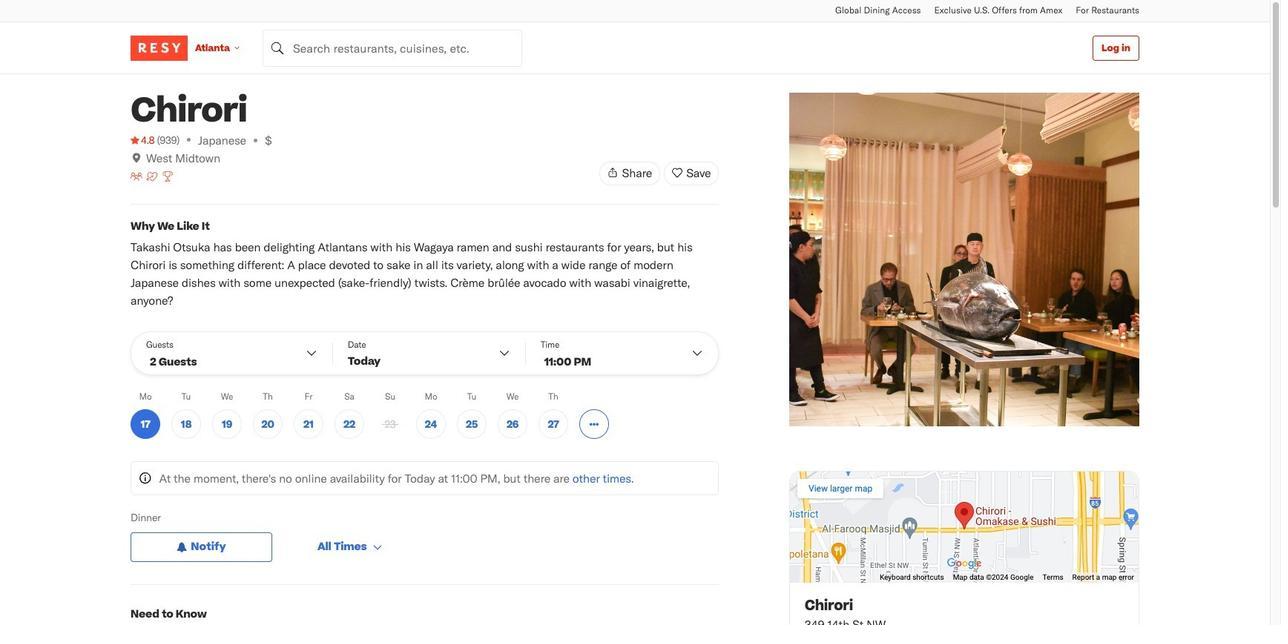 Task type: vqa. For each thing, say whether or not it's contained in the screenshot.
field
yes



Task type: describe. For each thing, give the bounding box(es) containing it.
Search restaurants, cuisines, etc. text field
[[263, 29, 522, 66]]

4.8 out of 5 stars image
[[131, 133, 155, 148]]



Task type: locate. For each thing, give the bounding box(es) containing it.
None field
[[263, 29, 522, 66]]



